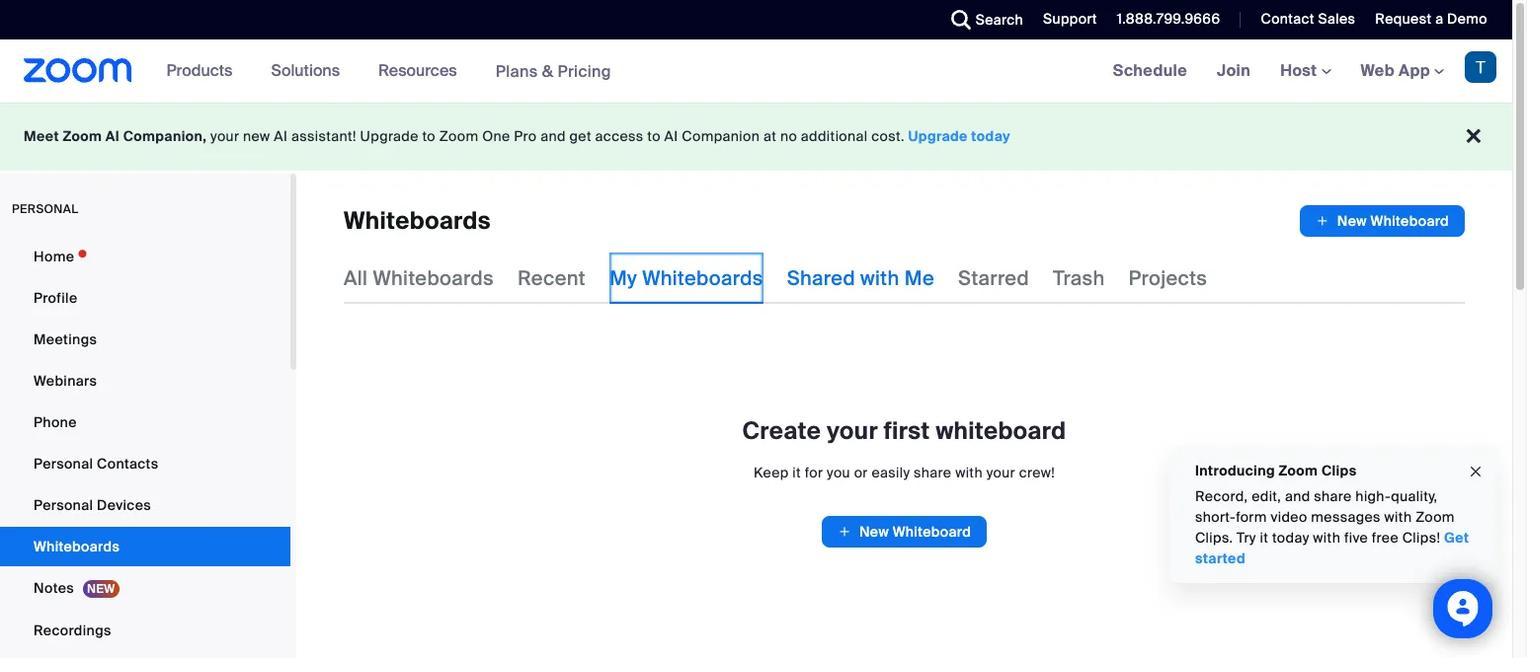 Task type: describe. For each thing, give the bounding box(es) containing it.
plans
[[496, 61, 538, 81]]

or
[[854, 464, 868, 482]]

cost.
[[872, 127, 905, 145]]

create
[[742, 416, 821, 447]]

get
[[570, 127, 592, 145]]

solutions
[[271, 60, 340, 81]]

add image for the top new whiteboard button
[[1316, 211, 1330, 231]]

new for the top new whiteboard button
[[1337, 212, 1367, 230]]

personal for personal contacts
[[34, 455, 93, 473]]

request a demo
[[1375, 10, 1488, 28]]

products
[[167, 60, 233, 81]]

webinars
[[34, 372, 97, 390]]

keep
[[754, 464, 789, 482]]

shared with me
[[787, 266, 934, 291]]

profile link
[[0, 279, 290, 318]]

meet zoom ai companion, your new ai assistant! upgrade to zoom one pro and get access to ai companion at no additional cost. upgrade today
[[24, 127, 1011, 145]]

and inside record, edit, and share high-quality, short-form video messages with zoom clips. try it today with five free clips!
[[1285, 488, 1310, 506]]

recordings
[[34, 622, 111, 640]]

resources button
[[378, 40, 466, 103]]

devices
[[97, 497, 151, 515]]

introducing
[[1195, 462, 1275, 480]]

contacts
[[97, 455, 158, 473]]

edit,
[[1252, 488, 1281, 506]]

my
[[609, 266, 637, 291]]

search button
[[936, 0, 1028, 40]]

webinars link
[[0, 362, 290, 401]]

first
[[884, 416, 930, 447]]

pricing
[[558, 61, 611, 81]]

companion,
[[123, 127, 207, 145]]

profile picture image
[[1465, 51, 1497, 83]]

close image
[[1468, 461, 1484, 483]]

personal devices link
[[0, 486, 290, 526]]

3 ai from the left
[[664, 127, 678, 145]]

easily
[[872, 464, 910, 482]]

recordings link
[[0, 611, 290, 651]]

companion
[[682, 127, 760, 145]]

host
[[1280, 60, 1321, 81]]

today inside record, edit, and share high-quality, short-form video messages with zoom clips. try it today with five free clips!
[[1272, 529, 1310, 547]]

zoom right meet
[[63, 127, 102, 145]]

form
[[1236, 509, 1267, 527]]

one
[[482, 127, 510, 145]]

today inside meet zoom ai companion, footer
[[971, 127, 1011, 145]]

new whiteboard for 'add' icon inside the whiteboards application
[[1337, 212, 1449, 230]]

no
[[780, 127, 797, 145]]

profile
[[34, 289, 77, 307]]

1 ai from the left
[[105, 127, 120, 145]]

host button
[[1280, 60, 1331, 81]]

support
[[1043, 10, 1097, 28]]

contact
[[1261, 10, 1315, 28]]

web app
[[1361, 60, 1430, 81]]

products button
[[167, 40, 241, 103]]

with down messages
[[1313, 529, 1341, 547]]

personal for personal devices
[[34, 497, 93, 515]]

projects
[[1129, 266, 1207, 291]]

whiteboard
[[936, 416, 1066, 447]]

1 vertical spatial new whiteboard button
[[822, 517, 987, 548]]

assistant!
[[291, 127, 356, 145]]

whiteboards link
[[0, 528, 290, 567]]

new for the bottom new whiteboard button
[[859, 524, 889, 541]]

plans & pricing
[[496, 61, 611, 81]]

high-
[[1356, 488, 1391, 506]]

all
[[344, 266, 368, 291]]

try
[[1237, 529, 1256, 547]]

new whiteboard for 'add' icon corresponding to the bottom new whiteboard button
[[859, 524, 971, 541]]

phone link
[[0, 403, 290, 443]]

1 horizontal spatial your
[[827, 416, 878, 447]]

join
[[1217, 60, 1251, 81]]

five
[[1344, 529, 1368, 547]]

clips!
[[1403, 529, 1441, 547]]

messages
[[1311, 509, 1381, 527]]

get started
[[1195, 529, 1469, 568]]

1.888.799.9666
[[1117, 10, 1220, 28]]

zoom logo image
[[24, 58, 132, 83]]

your inside meet zoom ai companion, footer
[[210, 127, 239, 145]]

whiteboard for the bottom new whiteboard button
[[893, 524, 971, 541]]

video
[[1271, 509, 1308, 527]]

new
[[243, 127, 270, 145]]

join link
[[1202, 40, 1266, 103]]

app
[[1399, 60, 1430, 81]]

whiteboards application
[[344, 205, 1465, 237]]

2 ai from the left
[[274, 127, 288, 145]]

shared
[[787, 266, 855, 291]]



Task type: vqa. For each thing, say whether or not it's contained in the screenshot.
the bottom as
no



Task type: locate. For each thing, give the bounding box(es) containing it.
and left get
[[541, 127, 566, 145]]

zoom inside record, edit, and share high-quality, short-form video messages with zoom clips. try it today with five free clips!
[[1416, 509, 1455, 527]]

it inside record, edit, and share high-quality, short-form video messages with zoom clips. try it today with five free clips!
[[1260, 529, 1269, 547]]

with down whiteboard
[[955, 464, 983, 482]]

me
[[905, 266, 934, 291]]

product information navigation
[[152, 40, 626, 104]]

clips
[[1322, 462, 1357, 480]]

0 horizontal spatial ai
[[105, 127, 120, 145]]

1 horizontal spatial upgrade
[[908, 127, 968, 145]]

upgrade right 'cost.'
[[908, 127, 968, 145]]

whiteboards inside application
[[344, 205, 491, 236]]

today
[[971, 127, 1011, 145], [1272, 529, 1310, 547]]

personal devices
[[34, 497, 151, 515]]

ai left companion
[[664, 127, 678, 145]]

0 vertical spatial it
[[793, 464, 801, 482]]

notes link
[[0, 569, 290, 610]]

add image inside whiteboards application
[[1316, 211, 1330, 231]]

banner
[[0, 40, 1512, 104]]

contact sales
[[1261, 10, 1356, 28]]

share right easily
[[914, 464, 952, 482]]

1 horizontal spatial share
[[1314, 488, 1352, 506]]

1 personal from the top
[[34, 455, 93, 473]]

meetings
[[34, 331, 97, 349]]

1 vertical spatial your
[[827, 416, 878, 447]]

to
[[422, 127, 436, 145], [647, 127, 661, 145]]

clips.
[[1195, 529, 1233, 547]]

with
[[860, 266, 900, 291], [955, 464, 983, 482], [1385, 509, 1412, 527], [1313, 529, 1341, 547]]

schedule
[[1113, 60, 1187, 81]]

2 personal from the top
[[34, 497, 93, 515]]

0 horizontal spatial new whiteboard
[[859, 524, 971, 541]]

personal
[[34, 455, 93, 473], [34, 497, 93, 515]]

to right access
[[647, 127, 661, 145]]

personal down phone
[[34, 455, 93, 473]]

0 horizontal spatial upgrade
[[360, 127, 419, 145]]

0 horizontal spatial today
[[971, 127, 1011, 145]]

your left the "new"
[[210, 127, 239, 145]]

whiteboards down personal devices
[[34, 538, 120, 556]]

request
[[1375, 10, 1432, 28]]

resources
[[378, 60, 457, 81]]

1 horizontal spatial to
[[647, 127, 661, 145]]

1 horizontal spatial new
[[1337, 212, 1367, 230]]

new whiteboard inside whiteboards application
[[1337, 212, 1449, 230]]

0 vertical spatial new whiteboard button
[[1300, 205, 1465, 237]]

0 vertical spatial new
[[1337, 212, 1367, 230]]

with up free
[[1385, 509, 1412, 527]]

1 vertical spatial share
[[1314, 488, 1352, 506]]

1 horizontal spatial ai
[[274, 127, 288, 145]]

0 vertical spatial share
[[914, 464, 952, 482]]

2 horizontal spatial your
[[987, 464, 1015, 482]]

tabs of all whiteboard page tab list
[[344, 253, 1207, 304]]

quality,
[[1391, 488, 1438, 506]]

free
[[1372, 529, 1399, 547]]

introducing zoom clips
[[1195, 462, 1357, 480]]

0 vertical spatial today
[[971, 127, 1011, 145]]

whiteboards
[[344, 205, 491, 236], [373, 266, 494, 291], [642, 266, 763, 291], [34, 538, 120, 556]]

new whiteboard button
[[1300, 205, 1465, 237], [822, 517, 987, 548]]

at
[[764, 127, 777, 145]]

record, edit, and share high-quality, short-form video messages with zoom clips. try it today with five free clips!
[[1195, 488, 1455, 547]]

1 horizontal spatial today
[[1272, 529, 1310, 547]]

it left for
[[793, 464, 801, 482]]

0 vertical spatial add image
[[1316, 211, 1330, 231]]

1 horizontal spatial new whiteboard
[[1337, 212, 1449, 230]]

a
[[1435, 10, 1444, 28]]

solutions button
[[271, 40, 349, 103]]

zoom left clips
[[1279, 462, 1318, 480]]

1 to from the left
[[422, 127, 436, 145]]

whiteboard inside application
[[1371, 212, 1449, 230]]

&
[[542, 61, 554, 81]]

upgrade today link
[[908, 127, 1011, 145]]

1 horizontal spatial whiteboard
[[1371, 212, 1449, 230]]

0 vertical spatial whiteboard
[[1371, 212, 1449, 230]]

0 vertical spatial your
[[210, 127, 239, 145]]

access
[[595, 127, 644, 145]]

0 horizontal spatial whiteboard
[[893, 524, 971, 541]]

create your first whiteboard
[[742, 416, 1066, 447]]

meetings navigation
[[1098, 40, 1512, 104]]

banner containing products
[[0, 40, 1512, 104]]

ai
[[105, 127, 120, 145], [274, 127, 288, 145], [664, 127, 678, 145]]

personal down personal contacts
[[34, 497, 93, 515]]

your left crew!
[[987, 464, 1015, 482]]

2 horizontal spatial ai
[[664, 127, 678, 145]]

personal contacts link
[[0, 445, 290, 484]]

your up or
[[827, 416, 878, 447]]

share inside record, edit, and share high-quality, short-form video messages with zoom clips. try it today with five free clips!
[[1314, 488, 1352, 506]]

whiteboards inside "link"
[[34, 538, 120, 556]]

ai right the "new"
[[274, 127, 288, 145]]

record,
[[1195, 488, 1248, 506]]

starred
[[958, 266, 1029, 291]]

whiteboard for the top new whiteboard button
[[1371, 212, 1449, 230]]

1 horizontal spatial it
[[1260, 529, 1269, 547]]

1 horizontal spatial add image
[[1316, 211, 1330, 231]]

1 horizontal spatial and
[[1285, 488, 1310, 506]]

0 horizontal spatial new whiteboard button
[[822, 517, 987, 548]]

0 horizontal spatial it
[[793, 464, 801, 482]]

schedule link
[[1098, 40, 1202, 103]]

upgrade
[[360, 127, 419, 145], [908, 127, 968, 145]]

short-
[[1195, 509, 1236, 527]]

0 horizontal spatial share
[[914, 464, 952, 482]]

request a demo link
[[1361, 0, 1512, 40], [1375, 10, 1488, 28]]

ai left companion,
[[105, 127, 120, 145]]

1 vertical spatial it
[[1260, 529, 1269, 547]]

trash
[[1053, 266, 1105, 291]]

0 vertical spatial personal
[[34, 455, 93, 473]]

0 horizontal spatial and
[[541, 127, 566, 145]]

plans & pricing link
[[496, 61, 611, 81], [496, 61, 611, 81]]

1 upgrade from the left
[[360, 127, 419, 145]]

my whiteboards
[[609, 266, 763, 291]]

meet zoom ai companion, footer
[[0, 103, 1512, 171]]

whiteboards up all whiteboards
[[344, 205, 491, 236]]

0 horizontal spatial to
[[422, 127, 436, 145]]

0 horizontal spatial new
[[859, 524, 889, 541]]

0 vertical spatial new whiteboard
[[1337, 212, 1449, 230]]

you
[[827, 464, 850, 482]]

contact sales link
[[1246, 0, 1361, 40], [1261, 10, 1356, 28]]

personal menu menu
[[0, 237, 290, 659]]

recent
[[518, 266, 586, 291]]

1 vertical spatial and
[[1285, 488, 1310, 506]]

new
[[1337, 212, 1367, 230], [859, 524, 889, 541]]

get started link
[[1195, 529, 1469, 568]]

home
[[34, 248, 74, 266]]

web
[[1361, 60, 1395, 81]]

personal
[[12, 202, 79, 217]]

2 upgrade from the left
[[908, 127, 968, 145]]

1 vertical spatial new whiteboard
[[859, 524, 971, 541]]

home link
[[0, 237, 290, 277]]

2 vertical spatial your
[[987, 464, 1015, 482]]

it right try at the bottom right of the page
[[1260, 529, 1269, 547]]

1 vertical spatial personal
[[34, 497, 93, 515]]

1 vertical spatial new
[[859, 524, 889, 541]]

and
[[541, 127, 566, 145], [1285, 488, 1310, 506]]

whiteboards right all
[[373, 266, 494, 291]]

1 vertical spatial whiteboard
[[893, 524, 971, 541]]

0 horizontal spatial your
[[210, 127, 239, 145]]

1.888.799.9666 button
[[1102, 0, 1225, 40], [1117, 10, 1220, 28]]

add image for the bottom new whiteboard button
[[838, 523, 851, 542]]

sales
[[1318, 10, 1356, 28]]

all whiteboards
[[344, 266, 494, 291]]

with inside tabs of all whiteboard page tab list
[[860, 266, 900, 291]]

started
[[1195, 550, 1246, 568]]

with left the me
[[860, 266, 900, 291]]

phone
[[34, 414, 77, 432]]

new inside whiteboards application
[[1337, 212, 1367, 230]]

1 vertical spatial today
[[1272, 529, 1310, 547]]

upgrade down product information navigation
[[360, 127, 419, 145]]

crew!
[[1019, 464, 1055, 482]]

1 vertical spatial add image
[[838, 523, 851, 542]]

0 vertical spatial and
[[541, 127, 566, 145]]

new whiteboard
[[1337, 212, 1449, 230], [859, 524, 971, 541]]

search
[[976, 11, 1023, 29]]

and inside meet zoom ai companion, footer
[[541, 127, 566, 145]]

zoom left one
[[439, 127, 479, 145]]

get
[[1444, 529, 1469, 547]]

pro
[[514, 127, 537, 145]]

0 horizontal spatial add image
[[838, 523, 851, 542]]

to down resources 'dropdown button'
[[422, 127, 436, 145]]

share up messages
[[1314, 488, 1352, 506]]

web app button
[[1361, 60, 1444, 81]]

demo
[[1447, 10, 1488, 28]]

1 horizontal spatial new whiteboard button
[[1300, 205, 1465, 237]]

notes
[[34, 580, 74, 598]]

zoom up "clips!"
[[1416, 509, 1455, 527]]

for
[[805, 464, 823, 482]]

2 to from the left
[[647, 127, 661, 145]]

meetings link
[[0, 320, 290, 360]]

whiteboard
[[1371, 212, 1449, 230], [893, 524, 971, 541]]

and up video on the bottom right of the page
[[1285, 488, 1310, 506]]

add image
[[1316, 211, 1330, 231], [838, 523, 851, 542]]

whiteboards right my
[[642, 266, 763, 291]]



